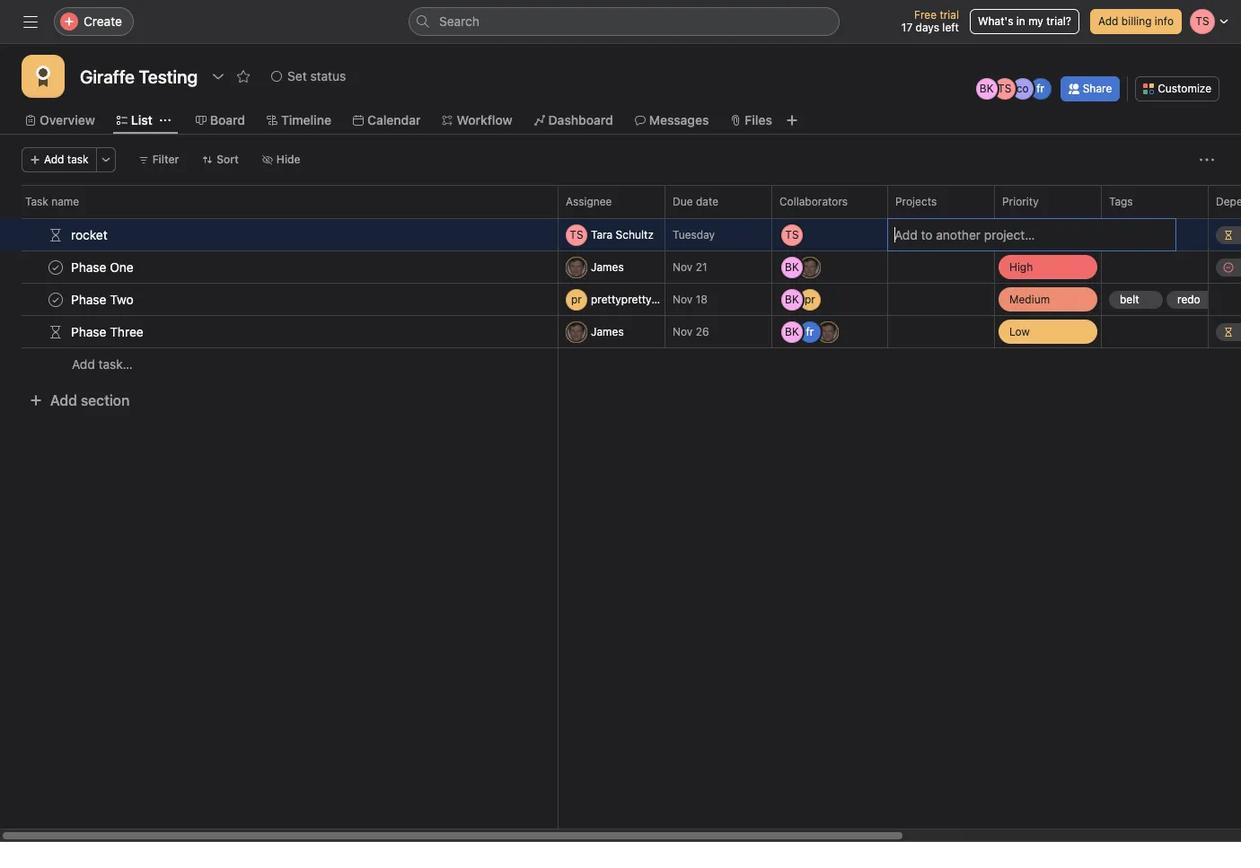 Task type: vqa. For each thing, say whether or not it's contained in the screenshot.
EXPAND SIDEBAR image
yes



Task type: locate. For each thing, give the bounding box(es) containing it.
tara schultz
[[591, 228, 654, 241]]

0 horizontal spatial ts
[[570, 228, 584, 241]]

ja down pr
[[571, 325, 583, 338]]

add left task…
[[72, 357, 95, 372]]

tags
[[1110, 195, 1134, 208]]

None text field
[[75, 60, 202, 93]]

dependencies image inside rocket 'cell'
[[49, 228, 63, 242]]

assignee
[[566, 195, 612, 208]]

1 dependencies image from the top
[[49, 228, 63, 242]]

dependencies image for ja
[[49, 325, 63, 339]]

set status
[[288, 68, 346, 84]]

add left task
[[44, 153, 64, 166]]

2 nov from the top
[[673, 293, 693, 306]]

row up schultz
[[22, 217, 1242, 219]]

add inside 'button'
[[1099, 14, 1119, 28]]

dependencies image for ts
[[49, 228, 63, 242]]

1 vertical spatial nov
[[673, 293, 693, 306]]

what's
[[979, 14, 1014, 28]]

dependencies image
[[49, 228, 63, 242], [49, 325, 63, 339]]

phase two cell
[[0, 283, 559, 316]]

dependencies image down task name
[[49, 228, 63, 242]]

add for add section
[[50, 393, 77, 409]]

2 completed checkbox from the top
[[45, 289, 66, 310]]

1 vertical spatial completed image
[[45, 289, 66, 310]]

create
[[84, 13, 122, 29]]

free trial 17 days left
[[902, 8, 960, 34]]

tuesday
[[673, 228, 715, 242]]

completed checkbox for ja
[[45, 257, 66, 278]]

workflow link
[[443, 111, 513, 130]]

add tab image
[[785, 113, 800, 128]]

completed image left 'phase one' text field
[[45, 257, 66, 278]]

0 vertical spatial nov
[[673, 261, 693, 274]]

1 nov from the top
[[673, 261, 693, 274]]

2 dependencies image from the top
[[49, 325, 63, 339]]

filter
[[152, 153, 179, 166]]

row containing pr
[[0, 282, 1242, 318]]

2 completed image from the top
[[45, 289, 66, 310]]

overview
[[40, 112, 95, 128]]

1 vertical spatial ts
[[570, 228, 584, 241]]

nov left 26
[[673, 325, 693, 339]]

add task… row
[[0, 348, 1242, 381]]

nov
[[673, 261, 693, 274], [673, 293, 693, 306], [673, 325, 693, 339]]

tara
[[591, 228, 613, 241]]

row down assignee
[[0, 217, 1242, 253]]

Completed checkbox
[[45, 257, 66, 278], [45, 289, 66, 310]]

add billing info
[[1099, 14, 1175, 28]]

ja
[[571, 260, 583, 274], [571, 325, 583, 338]]

0 horizontal spatial more actions image
[[100, 155, 111, 165]]

2 james from the top
[[591, 325, 624, 338]]

add task…
[[72, 357, 133, 372]]

2 ja from the top
[[571, 325, 583, 338]]

1 vertical spatial dependencies image
[[49, 325, 63, 339]]

james down the pr "button"
[[591, 325, 624, 338]]

task…
[[98, 357, 133, 372]]

17
[[902, 21, 913, 34]]

row up the tara schultz
[[0, 185, 1242, 218]]

what's in my trial? button
[[970, 9, 1080, 34]]

co
[[1017, 82, 1029, 95]]

files
[[745, 112, 773, 128]]

0 vertical spatial dependencies image
[[49, 228, 63, 242]]

fr
[[1037, 82, 1045, 95]]

ja for nov 21
[[571, 260, 583, 274]]

ts right bk at the right top of the page
[[998, 82, 1012, 95]]

1 vertical spatial ja
[[571, 325, 583, 338]]

list link
[[117, 111, 153, 130]]

medium
[[1010, 293, 1051, 306]]

completed image left phase two text box
[[45, 289, 66, 310]]

completed checkbox inside "phase one" cell
[[45, 257, 66, 278]]

add section button
[[22, 385, 137, 417]]

james
[[591, 260, 624, 274], [591, 325, 624, 338]]

completed image inside the phase two cell
[[45, 289, 66, 310]]

calendar
[[367, 112, 421, 128]]

hide button
[[254, 147, 309, 173]]

section
[[81, 393, 130, 409]]

add inside button
[[44, 153, 64, 166]]

timeline link
[[267, 111, 332, 130]]

0 vertical spatial ja
[[571, 260, 583, 274]]

2 vertical spatial nov
[[673, 325, 693, 339]]

dependencies image left phase three text box
[[49, 325, 63, 339]]

ts
[[998, 82, 1012, 95], [570, 228, 584, 241]]

dashboard link
[[534, 111, 614, 130]]

3 nov from the top
[[673, 325, 693, 339]]

add to starred image
[[236, 69, 251, 84]]

row up add task… row
[[0, 282, 1242, 318]]

row
[[0, 185, 1242, 218], [0, 217, 1242, 253], [22, 217, 1242, 219], [0, 249, 1242, 285], [0, 282, 1242, 318], [0, 314, 1242, 350]]

customize button
[[1136, 76, 1220, 102]]

messages
[[649, 112, 709, 128]]

0 vertical spatial james
[[591, 260, 624, 274]]

ts left tara
[[570, 228, 584, 241]]

add inside button
[[72, 357, 95, 372]]

low button
[[996, 316, 1102, 348]]

pr
[[572, 293, 582, 306]]

name
[[51, 195, 79, 208]]

info
[[1156, 14, 1175, 28]]

billing
[[1122, 14, 1152, 28]]

1 horizontal spatial ts
[[998, 82, 1012, 95]]

sort
[[217, 153, 239, 166]]

1 vertical spatial completed checkbox
[[45, 289, 66, 310]]

1 completed image from the top
[[45, 257, 66, 278]]

Add to another project… text field
[[895, 224, 1049, 245]]

Phase Three text field
[[67, 323, 149, 341]]

create button
[[54, 7, 134, 36]]

1 vertical spatial james
[[591, 325, 624, 338]]

more actions image down customize
[[1201, 153, 1215, 167]]

completed checkbox left 'phase one' text field
[[45, 257, 66, 278]]

0 vertical spatial completed image
[[45, 257, 66, 278]]

completed image inside "phase one" cell
[[45, 257, 66, 278]]

schultz
[[616, 228, 654, 241]]

1 completed checkbox from the top
[[45, 257, 66, 278]]

0 vertical spatial completed checkbox
[[45, 257, 66, 278]]

james down tara
[[591, 260, 624, 274]]

workflow
[[457, 112, 513, 128]]

add
[[1099, 14, 1119, 28], [44, 153, 64, 166], [72, 357, 95, 372], [50, 393, 77, 409]]

add section
[[50, 393, 130, 409]]

completed checkbox inside the phase two cell
[[45, 289, 66, 310]]

add left billing
[[1099, 14, 1119, 28]]

priority
[[1003, 195, 1039, 208]]

1 james from the top
[[591, 260, 624, 274]]

ja for nov 26
[[571, 325, 583, 338]]

nov left 21
[[673, 261, 693, 274]]

share button
[[1061, 76, 1121, 102]]

add for add task…
[[72, 357, 95, 372]]

21
[[696, 261, 708, 274]]

add inside button
[[50, 393, 77, 409]]

add left the section
[[50, 393, 77, 409]]

dependencies image inside the "phase three" cell
[[49, 325, 63, 339]]

nov 21
[[673, 261, 708, 274]]

completed checkbox left phase two text box
[[45, 289, 66, 310]]

more actions image right task
[[100, 155, 111, 165]]

completed image
[[45, 257, 66, 278], [45, 289, 66, 310]]

row down the tara schultz
[[0, 249, 1242, 285]]

due date
[[673, 195, 719, 208]]

ja up pr
[[571, 260, 583, 274]]

task
[[67, 153, 89, 166]]

more actions image
[[1201, 153, 1215, 167], [100, 155, 111, 165]]

add for add billing info
[[1099, 14, 1119, 28]]

free
[[915, 8, 937, 22]]

nov left '18'
[[673, 293, 693, 306]]

projects
[[896, 195, 938, 208]]

nov for nov 21
[[673, 261, 693, 274]]

1 ja from the top
[[571, 260, 583, 274]]



Task type: describe. For each thing, give the bounding box(es) containing it.
high button
[[996, 252, 1102, 283]]

bk
[[980, 82, 994, 95]]

date
[[696, 195, 719, 208]]

james for nov 26
[[591, 325, 624, 338]]

nov for nov 26
[[673, 325, 693, 339]]

row containing task name
[[0, 185, 1242, 218]]

1 horizontal spatial more actions image
[[1201, 153, 1215, 167]]

row down the pr "button"
[[0, 314, 1242, 350]]

add task button
[[22, 147, 97, 173]]

rocket text field
[[67, 226, 113, 244]]

trial?
[[1047, 14, 1072, 28]]

rocket cell
[[0, 218, 559, 252]]

task
[[25, 195, 48, 208]]

due
[[673, 195, 693, 208]]

customize
[[1159, 82, 1212, 95]]

nov 18
[[673, 293, 708, 306]]

expand sidebar image
[[23, 14, 38, 29]]

search
[[439, 13, 480, 29]]

Phase Two text field
[[67, 291, 139, 309]]

depe
[[1217, 195, 1242, 208]]

18
[[696, 293, 708, 306]]

linked projects for phase two cell
[[888, 283, 996, 316]]

sort button
[[194, 147, 247, 173]]

ts inside header untitled section tree grid
[[570, 228, 584, 241]]

add billing info button
[[1091, 9, 1183, 34]]

phase three cell
[[0, 315, 559, 349]]

share
[[1083, 82, 1113, 95]]

my
[[1029, 14, 1044, 28]]

0 vertical spatial ts
[[998, 82, 1012, 95]]

add task… button
[[72, 355, 133, 375]]

set status button
[[263, 64, 354, 89]]

tags for phase three cell
[[1102, 315, 1210, 349]]

phase one cell
[[0, 251, 559, 284]]

task name
[[25, 195, 79, 208]]

left
[[943, 21, 960, 34]]

dashboard
[[549, 112, 614, 128]]

trial
[[940, 8, 960, 22]]

26
[[696, 325, 709, 339]]

in
[[1017, 14, 1026, 28]]

linked projects for phase three cell
[[888, 315, 996, 349]]

filter button
[[130, 147, 187, 173]]

completed checkbox for pr
[[45, 289, 66, 310]]

row containing ts
[[0, 217, 1242, 253]]

days
[[916, 21, 940, 34]]

high
[[1010, 260, 1034, 274]]

search button
[[409, 7, 840, 36]]

nov for nov 18
[[673, 293, 693, 306]]

ribbon image
[[32, 66, 54, 87]]

completed image for ja
[[45, 257, 66, 278]]

messages link
[[635, 111, 709, 130]]

nov 26
[[673, 325, 709, 339]]

completed image for pr
[[45, 289, 66, 310]]

board link
[[196, 111, 245, 130]]

hide
[[277, 153, 301, 166]]

list
[[131, 112, 153, 128]]

collaborators
[[780, 195, 848, 208]]

status
[[310, 68, 346, 84]]

what's in my trial?
[[979, 14, 1072, 28]]

pr button
[[566, 289, 661, 310]]

set
[[288, 68, 307, 84]]

add for add task
[[44, 153, 64, 166]]

medium button
[[996, 284, 1102, 315]]

james for nov 21
[[591, 260, 624, 274]]

header untitled section tree grid
[[0, 217, 1242, 381]]

calendar link
[[353, 111, 421, 130]]

low
[[1010, 325, 1030, 338]]

files link
[[731, 111, 773, 130]]

timeline
[[281, 112, 332, 128]]

search list box
[[409, 7, 840, 36]]

board
[[210, 112, 245, 128]]

Phase One text field
[[67, 258, 139, 276]]

linked projects for phase one cell
[[888, 251, 996, 284]]

overview link
[[25, 111, 95, 130]]

tab actions image
[[160, 115, 171, 126]]

show options image
[[211, 69, 226, 84]]

add task
[[44, 153, 89, 166]]



